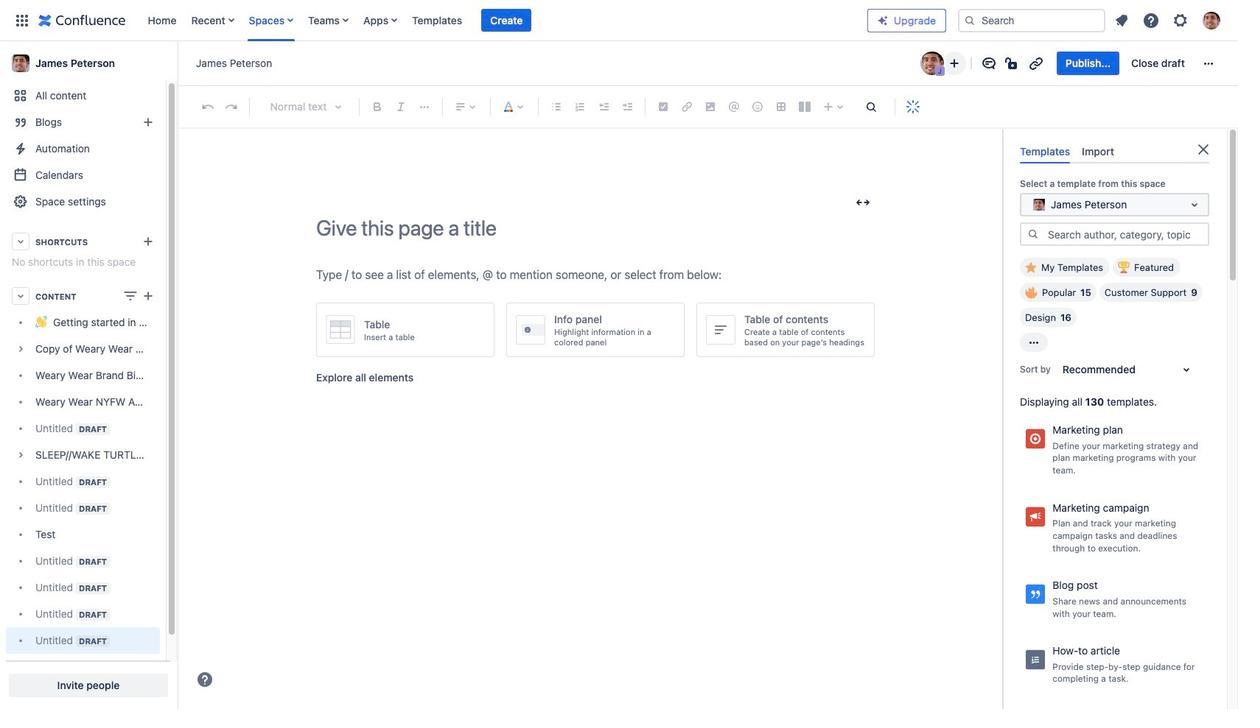 Task type: vqa. For each thing, say whether or not it's contained in the screenshot.
Custom inside the "ADD TODO LIST TO JIRA ISSUES WITH ONE CLICK. CREATE AND REUSE TEMPLATES. ADD DEFAULT CHECKLISTS TO NEW ISSUES AUTOMATICALLY CUSTOM FIELDS , TASKS , TESTING & QA , WORKFLOW"
no



Task type: describe. For each thing, give the bounding box(es) containing it.
global element
[[9, 0, 867, 41]]

outdent ⇧tab image
[[595, 98, 612, 116]]

collapse sidebar image
[[161, 49, 193, 78]]

list for the premium image
[[1109, 7, 1229, 34]]

numbered list ⌘⇧7 image
[[571, 98, 589, 116]]

Give this page a title text field
[[316, 216, 876, 240]]

search image
[[964, 14, 976, 26]]

text formatting group
[[366, 95, 436, 119]]

redo ⌘⇧z image
[[223, 98, 240, 116]]

insert a table image
[[326, 316, 355, 345]]

open image
[[1186, 196, 1204, 214]]

close templates and import image
[[1195, 141, 1212, 158]]

add image, video, or file image
[[702, 98, 719, 116]]

copy link image
[[1027, 55, 1045, 72]]

Search field
[[958, 8, 1106, 32]]

tree inside space element
[[6, 310, 160, 654]]

make page full-width image
[[854, 194, 872, 212]]

space element
[[0, 41, 177, 710]]

help icon image
[[1142, 11, 1160, 29]]

create a blog image
[[139, 114, 157, 131]]

notification icon image
[[1113, 11, 1131, 29]]

Search author, category, topic field
[[1044, 224, 1208, 245]]

search icon image
[[1027, 228, 1039, 240]]

help image
[[196, 671, 214, 689]]

add shortcut image
[[139, 233, 157, 251]]

comment icon image
[[980, 55, 998, 72]]

change view image
[[122, 287, 139, 305]]

mention @ image
[[725, 98, 743, 116]]



Task type: locate. For each thing, give the bounding box(es) containing it.
create a page image
[[139, 287, 157, 305]]

confluence image
[[38, 11, 126, 29], [38, 11, 126, 29]]

appswitcher icon image
[[13, 11, 31, 29]]

None search field
[[958, 8, 1106, 32]]

bullet list ⌘⇧8 image
[[548, 98, 565, 116]]

list for appswitcher icon
[[140, 0, 867, 41]]

bold ⌘b image
[[369, 98, 386, 116]]

action item [] image
[[654, 98, 672, 116]]

Main content area, start typing to enter text. text field
[[316, 265, 876, 286]]

more formatting image
[[416, 98, 433, 116]]

None text field
[[1030, 198, 1033, 212]]

list formating group
[[545, 95, 639, 119]]

your profile and preferences image
[[1203, 11, 1221, 29]]

tree
[[6, 310, 160, 654]]

emoji : image
[[749, 98, 767, 116]]

list
[[140, 0, 867, 41], [1109, 7, 1229, 34]]

no restrictions image
[[1004, 55, 1021, 72]]

list item inside global element
[[481, 8, 532, 32]]

list item
[[481, 8, 532, 32]]

1 horizontal spatial list
[[1109, 7, 1229, 34]]

insert a table of contents based on your page image
[[706, 316, 736, 345]]

undo ⌘z image
[[199, 98, 217, 116]]

premium image
[[877, 14, 889, 26]]

insert an info panel to highlight information in a colored panel image
[[516, 316, 545, 345]]

tab list
[[1014, 139, 1215, 164]]

indent tab image
[[618, 98, 636, 116]]

italic ⌘i image
[[392, 98, 410, 116]]

invite to edit image
[[945, 55, 963, 72]]

0 horizontal spatial list
[[140, 0, 867, 41]]

more image
[[1200, 55, 1218, 72]]

layouts image
[[796, 98, 814, 116]]

table ⇧⌥t image
[[772, 98, 790, 116]]

link ⌘k image
[[678, 98, 696, 116]]

find and replace image
[[862, 98, 880, 116]]

group
[[1057, 52, 1194, 75]]

banner
[[0, 0, 1238, 41]]

settings icon image
[[1172, 11, 1190, 29]]



